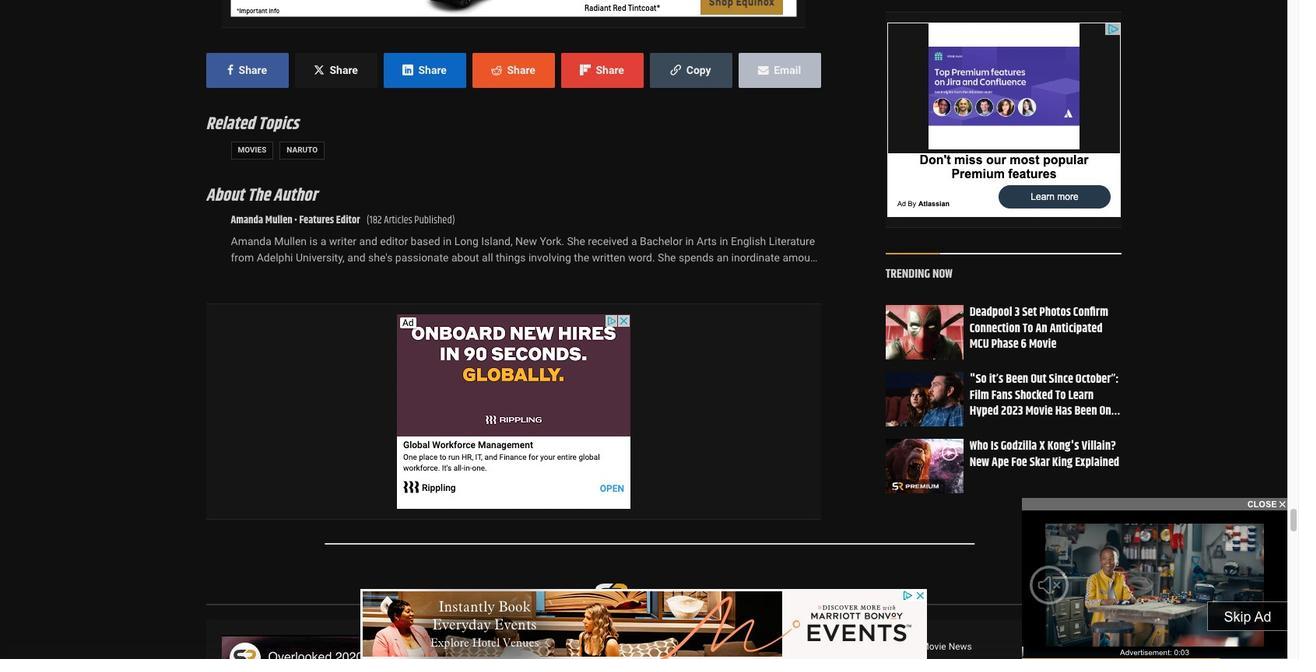 Task type: describe. For each thing, give the bounding box(es) containing it.
naruto
[[287, 146, 318, 154]]

trending
[[886, 264, 930, 284]]

october":
[[1076, 369, 1119, 389]]

email link
[[738, 53, 821, 88]]

(182
[[367, 212, 382, 229]]

0 horizontal spatial video player region
[[222, 635, 805, 659]]

0 horizontal spatial been
[[1006, 369, 1029, 389]]

naruto link
[[280, 142, 325, 159]]

skip
[[1224, 609, 1252, 625]]

on
[[1100, 402, 1112, 421]]

related topics
[[206, 111, 299, 138]]

free
[[1036, 418, 1056, 437]]

4 share link from the left
[[472, 53, 555, 88]]

published)
[[414, 212, 455, 229]]

1 vertical spatial movies link
[[873, 641, 903, 652]]

3
[[1015, 302, 1020, 322]]

who
[[970, 436, 989, 456]]

deadpool 3 set photos confirm connection to an anticipated mcu phase 6 movie link
[[970, 302, 1109, 354]]

explained
[[1075, 452, 1120, 472]]

•
[[295, 212, 297, 229]]

confirm
[[1074, 302, 1109, 322]]

movie inside "so it's been out since october": film fans shocked to learn hyped 2023 movie has been on streaming for free
[[1026, 402, 1053, 421]]

0:03
[[1174, 648, 1190, 657]]

6
[[1021, 335, 1027, 354]]

an
[[1036, 319, 1048, 338]]

0 vertical spatial movies link
[[231, 142, 274, 159]]

home
[[830, 641, 855, 652]]

photos
[[1040, 302, 1071, 322]]

news
[[949, 641, 972, 652]]

skar
[[1030, 452, 1050, 472]]

copy link
[[650, 53, 732, 88]]

✕
[[1280, 500, 1286, 509]]

author
[[273, 182, 317, 209]]

learn
[[1069, 386, 1094, 405]]

who is godzilla x kong's villain? new ape foe skar king explained link
[[970, 436, 1120, 472]]

share for first share link from the right
[[596, 64, 624, 76]]

emilia jones looks over at nicholas braun as they sit side-by-side in a movie theater in cat person. 1 image
[[886, 372, 964, 426]]

3 share link from the left
[[383, 53, 466, 88]]

set
[[1022, 302, 1037, 322]]

foe
[[1012, 452, 1028, 472]]

email
[[774, 64, 801, 76]]

out
[[1031, 369, 1047, 389]]

close ✕
[[1248, 500, 1286, 509]]

about the author
[[206, 182, 317, 209]]

advertisement: 0:03
[[1120, 648, 1190, 657]]

it's
[[989, 369, 1004, 389]]

ape
[[992, 452, 1009, 472]]

1 vertical spatial movies
[[873, 641, 903, 652]]

deadpool
[[970, 302, 1013, 322]]

who is godzilla x kong's villain? new ape foe skar king explained
[[970, 436, 1120, 472]]

since
[[1049, 369, 1074, 389]]



Task type: vqa. For each thing, say whether or not it's contained in the screenshot.
the top the Been
yes



Task type: locate. For each thing, give the bounding box(es) containing it.
streaming
[[970, 418, 1017, 437]]

deadpool (ryan reynolds) looking straight at the camera in deadpool 2 1 image
[[886, 305, 964, 359]]

1 vertical spatial been
[[1075, 402, 1097, 421]]

5 share link from the left
[[561, 53, 643, 88]]

hyped
[[970, 402, 999, 421]]

screenrant logo image
[[892, 482, 939, 490], [594, 584, 737, 608]]

share for fifth share link from right
[[239, 64, 267, 76]]

close
[[1248, 500, 1277, 509]]

to inside "so it's been out since october": film fans shocked to learn hyped 2023 movie has been on streaming for free
[[1056, 386, 1066, 405]]

1 share from the left
[[239, 64, 267, 76]]

godzilla
[[1001, 436, 1037, 456]]

movies right home link
[[873, 641, 903, 652]]

home link
[[830, 641, 855, 652]]

movies down related topics
[[238, 146, 267, 154]]

mullen
[[265, 212, 293, 229]]

now
[[933, 264, 953, 284]]

0 vertical spatial been
[[1006, 369, 1029, 389]]

to inside deadpool 3 set photos confirm connection to an anticipated mcu phase 6 movie
[[1023, 319, 1034, 338]]

movie news link
[[921, 641, 972, 652]]

is
[[991, 436, 999, 456]]

skar-king-and-godzilla-in-godzilla-x-kong-the-new-empire 1 image
[[886, 439, 964, 493]]

skip ad
[[1224, 609, 1272, 625]]

related
[[206, 111, 255, 138]]

"so it's been out since october": film fans shocked to learn hyped 2023 movie has been on streaming for free
[[970, 369, 1119, 437]]

topics
[[258, 111, 299, 138]]

1 horizontal spatial screenrant logo image
[[892, 482, 939, 490]]

film
[[970, 386, 989, 405]]

1 horizontal spatial movies
[[873, 641, 903, 652]]

trending now
[[886, 264, 953, 284]]

video player region containing advertisement: 0:03
[[1022, 511, 1288, 659]]

3 share from the left
[[418, 64, 447, 76]]

movies link down related topics
[[231, 142, 274, 159]]

new
[[970, 452, 990, 472]]

phase
[[992, 335, 1019, 354]]

been right it's
[[1006, 369, 1029, 389]]

villain?
[[1082, 436, 1116, 456]]

1 horizontal spatial movies link
[[873, 641, 903, 652]]

fans
[[992, 386, 1013, 405]]

0 vertical spatial screenrant logo image
[[892, 482, 939, 490]]

1 vertical spatial to
[[1056, 386, 1066, 405]]

features
[[299, 212, 334, 229]]

2 share link from the left
[[295, 53, 377, 88]]

amanda mullen • features editor (182 articles published)
[[231, 212, 455, 229]]

articles
[[384, 212, 412, 229]]

been left the on
[[1075, 402, 1097, 421]]

anticipated
[[1050, 319, 1103, 338]]

king
[[1052, 452, 1073, 472]]

1 share link from the left
[[206, 53, 288, 88]]

0 vertical spatial movies
[[238, 146, 267, 154]]

0 horizontal spatial movies
[[238, 146, 267, 154]]

movie
[[1029, 335, 1057, 354], [1026, 402, 1053, 421], [921, 641, 946, 652]]

mcu
[[970, 335, 989, 354]]

about
[[206, 182, 244, 209]]

"so
[[970, 369, 987, 389]]

2023
[[1001, 402, 1023, 421]]

advertisement:
[[1120, 648, 1172, 657]]

to left learn
[[1056, 386, 1066, 405]]

x
[[1040, 436, 1045, 456]]

0 horizontal spatial screenrant logo image
[[594, 584, 737, 608]]

movies link right home link
[[873, 641, 903, 652]]

shocked
[[1015, 386, 1053, 405]]

the
[[247, 182, 270, 209]]

copy
[[686, 64, 711, 76]]

amanda
[[231, 212, 263, 229]]

share for second share link from right
[[507, 64, 536, 76]]

video player region
[[1022, 511, 1288, 659], [222, 635, 805, 659]]

been
[[1006, 369, 1029, 389], [1075, 402, 1097, 421]]

ad
[[1255, 609, 1272, 625]]

connection
[[970, 319, 1021, 338]]

has
[[1056, 402, 1072, 421]]

"so it's been out since october": film fans shocked to learn hyped 2023 movie has been on streaming for free link
[[970, 369, 1121, 437]]

1 horizontal spatial video player region
[[1022, 511, 1288, 659]]

share
[[239, 64, 267, 76], [330, 64, 358, 76], [418, 64, 447, 76], [507, 64, 536, 76], [596, 64, 624, 76]]

0 horizontal spatial to
[[1023, 319, 1034, 338]]

0 vertical spatial movie
[[1029, 335, 1057, 354]]

1 horizontal spatial to
[[1056, 386, 1066, 405]]

share link
[[206, 53, 288, 88], [295, 53, 377, 88], [383, 53, 466, 88], [472, 53, 555, 88], [561, 53, 643, 88]]

editor
[[336, 212, 360, 229]]

0 horizontal spatial movies link
[[231, 142, 274, 159]]

advertisement region
[[230, 0, 797, 17], [887, 22, 1121, 217], [397, 314, 630, 509], [360, 589, 927, 659]]

to
[[1023, 319, 1034, 338], [1056, 386, 1066, 405]]

1 vertical spatial screenrant logo image
[[594, 584, 737, 608]]

kong's
[[1048, 436, 1080, 456]]

share for 3rd share link from left
[[418, 64, 447, 76]]

movie inside deadpool 3 set photos confirm connection to an anticipated mcu phase 6 movie
[[1029, 335, 1057, 354]]

movies link
[[231, 142, 274, 159], [873, 641, 903, 652]]

1 horizontal spatial been
[[1075, 402, 1097, 421]]

share for 2nd share link from the left
[[330, 64, 358, 76]]

close ✕ button
[[1022, 498, 1288, 511]]

5 share from the left
[[596, 64, 624, 76]]

deadpool 3 set photos confirm connection to an anticipated mcu phase 6 movie
[[970, 302, 1109, 354]]

movies
[[238, 146, 267, 154], [873, 641, 903, 652]]

for
[[1019, 418, 1034, 437]]

2 vertical spatial movie
[[921, 641, 946, 652]]

1 vertical spatial movie
[[1026, 402, 1053, 421]]

2 share from the left
[[330, 64, 358, 76]]

movie news
[[921, 641, 972, 652]]

4 share from the left
[[507, 64, 536, 76]]

0 vertical spatial to
[[1023, 319, 1034, 338]]

to left an
[[1023, 319, 1034, 338]]



